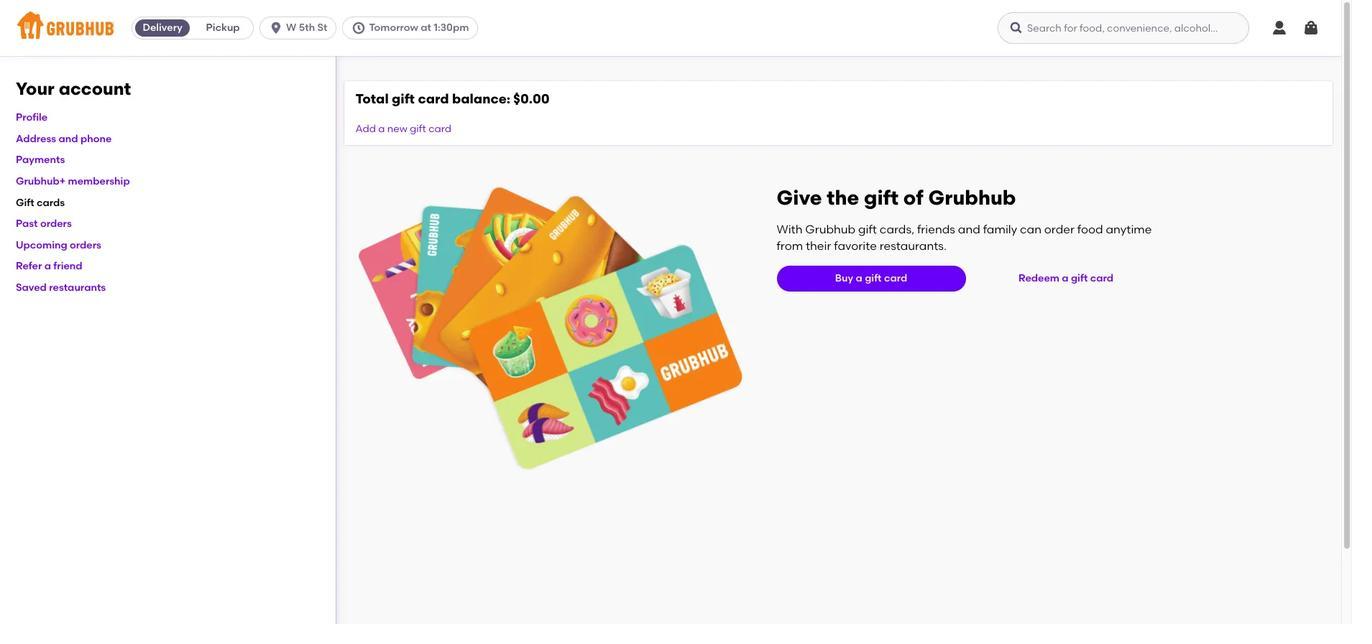 Task type: locate. For each thing, give the bounding box(es) containing it.
past orders
[[16, 218, 72, 230]]

orders up the friend
[[70, 239, 101, 251]]

1:30pm
[[434, 22, 469, 34]]

upcoming orders link
[[16, 239, 101, 251]]

0 vertical spatial grubhub
[[928, 186, 1016, 210]]

your
[[16, 78, 54, 99]]

0 horizontal spatial svg image
[[269, 21, 283, 35]]

redeem
[[1019, 272, 1060, 285]]

gift up the favorite
[[858, 223, 877, 237]]

and
[[59, 133, 78, 145], [958, 223, 980, 237]]

svg image inside tomorrow at 1:30pm button
[[352, 21, 366, 35]]

1 vertical spatial and
[[958, 223, 980, 237]]

gift right new
[[410, 123, 426, 135]]

buy a gift card
[[835, 272, 907, 285]]

gift card image
[[358, 186, 742, 472]]

phone
[[80, 133, 112, 145]]

a right redeem
[[1062, 272, 1069, 285]]

orders up upcoming orders
[[40, 218, 72, 230]]

refer a friend link
[[16, 261, 82, 273]]

at
[[421, 22, 431, 34]]

payments link
[[16, 154, 65, 166]]

tomorrow at 1:30pm
[[369, 22, 469, 34]]

and inside the 'with grubhub gift cards, friends and family can order food anytime from their favorite restaurants.'
[[958, 223, 980, 237]]

profile link
[[16, 112, 48, 124]]

gift inside button
[[1071, 272, 1088, 285]]

refer
[[16, 261, 42, 273]]

add
[[355, 123, 376, 135]]

grubhub up their
[[805, 223, 856, 237]]

1 horizontal spatial grubhub
[[928, 186, 1016, 210]]

0 horizontal spatial and
[[59, 133, 78, 145]]

svg image inside w 5th st button
[[269, 21, 283, 35]]

favorite
[[834, 239, 877, 253]]

gift
[[392, 91, 415, 107], [410, 123, 426, 135], [864, 186, 899, 210], [858, 223, 877, 237], [865, 272, 882, 285], [1071, 272, 1088, 285]]

grubhub inside the 'with grubhub gift cards, friends and family can order food anytime from their favorite restaurants.'
[[805, 223, 856, 237]]

order
[[1044, 223, 1075, 237]]

card down total gift card balance: $0.00
[[429, 123, 451, 135]]

anytime
[[1106, 223, 1152, 237]]

gift right redeem
[[1071, 272, 1088, 285]]

past
[[16, 218, 38, 230]]

svg image
[[1271, 19, 1288, 37], [1009, 21, 1024, 35]]

orders for past orders
[[40, 218, 72, 230]]

their
[[806, 239, 831, 253]]

svg image
[[1303, 19, 1320, 37], [269, 21, 283, 35], [352, 21, 366, 35]]

svg image for tomorrow at 1:30pm
[[352, 21, 366, 35]]

address and phone link
[[16, 133, 112, 145]]

a for add
[[378, 123, 385, 135]]

address
[[16, 133, 56, 145]]

tomorrow at 1:30pm button
[[343, 17, 484, 40]]

friends
[[917, 223, 955, 237]]

upcoming
[[16, 239, 67, 251]]

pickup button
[[193, 17, 253, 40]]

1 horizontal spatial svg image
[[352, 21, 366, 35]]

gift for give the gift of grubhub
[[864, 186, 899, 210]]

redeem a gift card
[[1019, 272, 1113, 285]]

gift cards
[[16, 197, 65, 209]]

delivery button
[[132, 17, 193, 40]]

gift for redeem a gift card
[[1071, 272, 1088, 285]]

with grubhub gift cards, friends and family can order food anytime from their favorite restaurants.
[[777, 223, 1152, 253]]

gift
[[16, 197, 34, 209]]

$0.00
[[513, 91, 550, 107]]

Search for food, convenience, alcohol... search field
[[998, 12, 1249, 44]]

grubhub up the 'with grubhub gift cards, friends and family can order food anytime from their favorite restaurants.'
[[928, 186, 1016, 210]]

the
[[827, 186, 859, 210]]

orders
[[40, 218, 72, 230], [70, 239, 101, 251]]

gift for with grubhub gift cards, friends and family can order food anytime from their favorite restaurants.
[[858, 223, 877, 237]]

food
[[1077, 223, 1103, 237]]

card
[[418, 91, 449, 107], [429, 123, 451, 135], [884, 272, 907, 285], [1090, 272, 1113, 285]]

and left phone
[[59, 133, 78, 145]]

1 vertical spatial orders
[[70, 239, 101, 251]]

2 horizontal spatial svg image
[[1303, 19, 1320, 37]]

cards
[[37, 197, 65, 209]]

address and phone
[[16, 133, 112, 145]]

gift right the buy
[[865, 272, 882, 285]]

a
[[378, 123, 385, 135], [44, 261, 51, 273], [856, 272, 862, 285], [1062, 272, 1069, 285]]

can
[[1020, 223, 1042, 237]]

pickup
[[206, 22, 240, 34]]

redeem a gift card button
[[1013, 266, 1119, 292]]

grubhub
[[928, 186, 1016, 210], [805, 223, 856, 237]]

card up the add a new gift card
[[418, 91, 449, 107]]

svg image for w 5th st
[[269, 21, 283, 35]]

add a new gift card
[[355, 123, 451, 135]]

w 5th st button
[[260, 17, 343, 40]]

1 horizontal spatial and
[[958, 223, 980, 237]]

0 horizontal spatial svg image
[[1009, 21, 1024, 35]]

card down food on the top right of page
[[1090, 272, 1113, 285]]

a right refer
[[44, 261, 51, 273]]

past orders link
[[16, 218, 72, 230]]

a right the buy
[[856, 272, 862, 285]]

gift inside the 'with grubhub gift cards, friends and family can order food anytime from their favorite restaurants.'
[[858, 223, 877, 237]]

gift left the "of"
[[864, 186, 899, 210]]

main navigation navigation
[[0, 0, 1341, 56]]

0 vertical spatial orders
[[40, 218, 72, 230]]

with
[[777, 223, 803, 237]]

1 vertical spatial grubhub
[[805, 223, 856, 237]]

tomorrow
[[369, 22, 418, 34]]

0 horizontal spatial grubhub
[[805, 223, 856, 237]]

gift up the add a new gift card
[[392, 91, 415, 107]]

restaurants.
[[880, 239, 947, 253]]

gift for buy a gift card
[[865, 272, 882, 285]]

and left family
[[958, 223, 980, 237]]

restaurants
[[49, 282, 106, 294]]

a inside button
[[1062, 272, 1069, 285]]

a left new
[[378, 123, 385, 135]]



Task type: vqa. For each thing, say whether or not it's contained in the screenshot.
1
no



Task type: describe. For each thing, give the bounding box(es) containing it.
give the gift of grubhub
[[777, 186, 1016, 210]]

st
[[317, 22, 327, 34]]

friend
[[53, 261, 82, 273]]

from
[[777, 239, 803, 253]]

gift cards link
[[16, 197, 65, 209]]

total
[[355, 91, 389, 107]]

refer a friend
[[16, 261, 82, 273]]

cards,
[[880, 223, 915, 237]]

family
[[983, 223, 1017, 237]]

saved restaurants
[[16, 282, 106, 294]]

total gift card balance: $0.00
[[355, 91, 550, 107]]

card inside button
[[1090, 272, 1113, 285]]

payments
[[16, 154, 65, 166]]

saved restaurants link
[[16, 282, 106, 294]]

card down the restaurants.
[[884, 272, 907, 285]]

saved
[[16, 282, 47, 294]]

a for redeem
[[1062, 272, 1069, 285]]

1 horizontal spatial svg image
[[1271, 19, 1288, 37]]

grubhub+ membership
[[16, 175, 130, 188]]

balance:
[[452, 91, 510, 107]]

orders for upcoming orders
[[70, 239, 101, 251]]

grubhub+
[[16, 175, 66, 188]]

a for refer
[[44, 261, 51, 273]]

membership
[[68, 175, 130, 188]]

new
[[387, 123, 408, 135]]

your account
[[16, 78, 131, 99]]

0 vertical spatial and
[[59, 133, 78, 145]]

5th
[[299, 22, 315, 34]]

profile
[[16, 112, 48, 124]]

delivery
[[143, 22, 182, 34]]

buy
[[835, 272, 853, 285]]

of
[[903, 186, 924, 210]]

give
[[777, 186, 822, 210]]

w
[[286, 22, 296, 34]]

account
[[59, 78, 131, 99]]

upcoming orders
[[16, 239, 101, 251]]

a for buy
[[856, 272, 862, 285]]

w 5th st
[[286, 22, 327, 34]]

grubhub+ membership link
[[16, 175, 130, 188]]

buy a gift card link
[[777, 266, 966, 292]]



